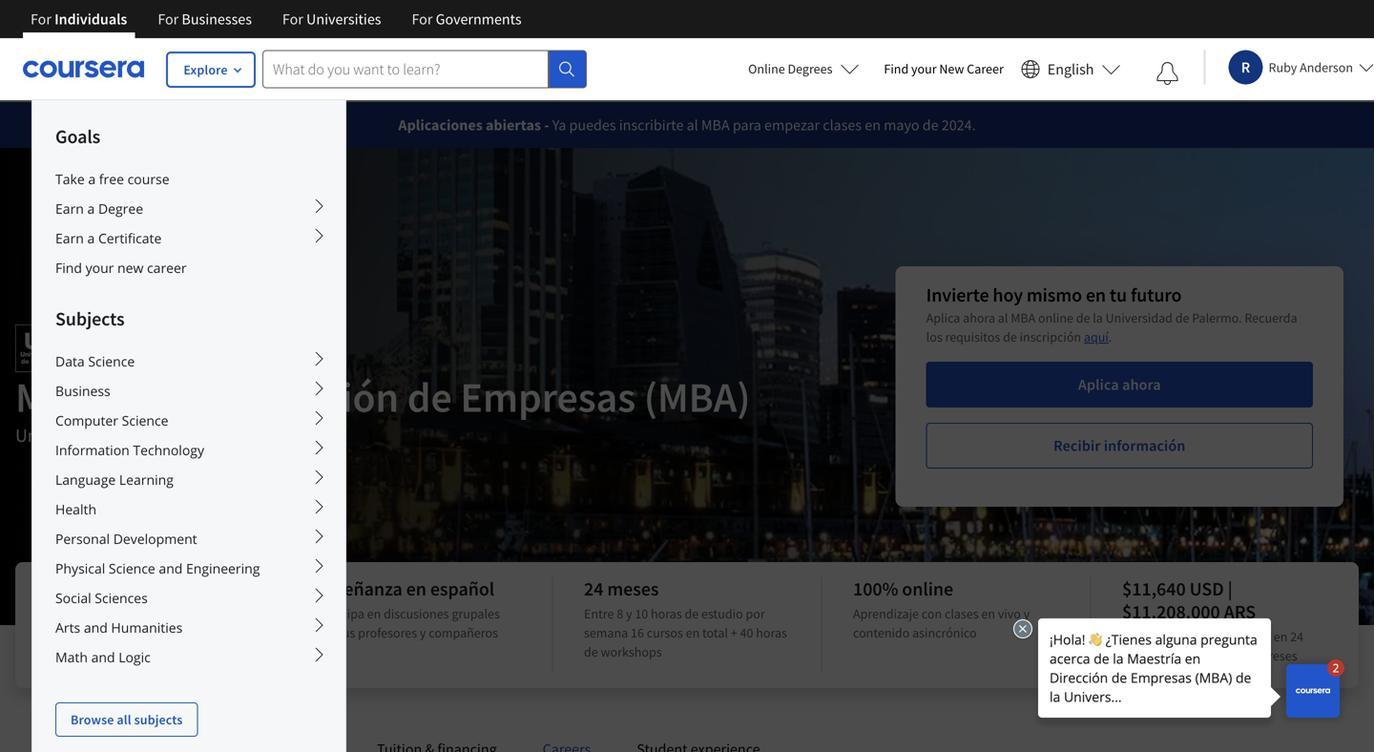 Task type: vqa. For each thing, say whether or not it's contained in the screenshot.
"online" within the 100% Online Aprendizaje Con Clases En Vivo Y Contenido Asincrónico
yes



Task type: describe. For each thing, give the bounding box(es) containing it.
earn for earn a certificate
[[55, 229, 84, 247]]

grupales
[[452, 605, 500, 622]]

ruby anderson
[[1269, 59, 1353, 76]]

0 horizontal spatial mba
[[701, 115, 730, 135]]

2024.
[[942, 115, 976, 135]]

find your new career link
[[32, 253, 346, 283]]

sin
[[1228, 647, 1245, 664]]

universidad de palermo logo image
[[15, 325, 63, 372]]

participa
[[315, 605, 365, 622]]

for for universities
[[282, 10, 303, 29]]

contenido
[[853, 624, 910, 641]]

online degrees button
[[733, 48, 875, 90]]

english
[[1048, 60, 1094, 79]]

online degrees
[[748, 60, 833, 77]]

recibir información button
[[927, 423, 1313, 469]]

24 inside 24 meses entre 8 y 10 horas de estudio por semana 16 cursos en total + 40 horas de workshops
[[584, 577, 604, 601]]

entre
[[584, 605, 614, 622]]

palermo inside maestría en dirección de empresas (mba) universidad de palermo
[[137, 423, 203, 447]]

enseñanza
[[315, 577, 403, 601]]

hoy
[[993, 283, 1023, 307]]

los
[[927, 328, 943, 346]]

social sciences button
[[32, 583, 346, 613]]

financiamiento
[[1122, 628, 1210, 645]]

for businesses
[[158, 10, 252, 29]]

your for new
[[912, 60, 937, 77]]

inscribirte
[[619, 115, 684, 135]]

tus
[[338, 624, 355, 641]]

en inside maestría en dirección de empresas (mba) universidad de palermo
[[178, 370, 222, 423]]

futuro
[[1131, 283, 1182, 307]]

cuotas
[[1122, 647, 1159, 664]]

sciences
[[95, 589, 148, 607]]

explore
[[184, 61, 228, 78]]

physical science and engineering
[[55, 559, 260, 577]]

recuerda
[[1245, 309, 1298, 326]]

coursera image
[[23, 54, 144, 84]]

explore menu element
[[32, 100, 346, 737]]

goals
[[55, 125, 100, 148]]

for for businesses
[[158, 10, 179, 29]]

browse all subjects button
[[55, 703, 198, 737]]

aplica for aplica ahora al mba online de la universidad de palermo. recuerda los requisitos de inscripción
[[927, 309, 961, 326]]

enseñanza en español participa en discusiones grupales con tus profesores y compañeros
[[315, 577, 500, 641]]

por inside 24 meses entre 8 y 10 horas de estudio por semana 16 cursos en total + 40 horas de workshops
[[746, 605, 765, 622]]

find for find your new career
[[55, 259, 82, 277]]

recibir
[[1054, 436, 1101, 455]]

physical science and engineering button
[[32, 554, 346, 583]]

arts and humanities button
[[32, 613, 346, 642]]

course
[[128, 170, 169, 188]]

10
[[635, 605, 648, 622]]

math and logic button
[[32, 642, 346, 672]]

empresas
[[460, 370, 636, 423]]

ya
[[552, 115, 566, 135]]

computer science
[[55, 411, 168, 430]]

online
[[748, 60, 785, 77]]

con inside enseñanza en español participa en discusiones grupales con tus profesores y compañeros
[[315, 624, 335, 641]]

free
[[99, 170, 124, 188]]

subjects
[[55, 307, 125, 331]]

en up profesores
[[367, 605, 381, 622]]

show notifications image
[[1156, 62, 1179, 85]]

tu
[[1110, 283, 1127, 307]]

engineering
[[186, 559, 260, 577]]

universidad inside aplica ahora al mba online de la universidad de palermo. recuerda los requisitos de inscripción
[[1106, 309, 1173, 326]]

language
[[55, 471, 116, 489]]

0 horizontal spatial al
[[687, 115, 698, 135]]

mba inside aplica ahora al mba online de la universidad de palermo. recuerda los requisitos de inscripción
[[1011, 309, 1036, 326]]

computer science button
[[32, 406, 346, 435]]

mayo
[[884, 115, 920, 135]]

abiertas
[[486, 115, 541, 135]]

take a free course link
[[32, 164, 346, 194]]

anderson
[[1300, 59, 1353, 76]]

invierte
[[927, 283, 989, 307]]

para
[[733, 115, 762, 135]]

inscripción
[[1020, 328, 1082, 346]]

100%
[[853, 577, 899, 601]]

aplica ahora al mba online de la universidad de palermo. recuerda los requisitos de inscripción
[[927, 309, 1298, 346]]

dirección
[[231, 370, 399, 423]]

título
[[46, 577, 94, 601]]

browse all subjects
[[71, 711, 183, 728]]

find your new career
[[55, 259, 187, 277]]

math
[[55, 648, 88, 666]]

y inside 24 meses entre 8 y 10 horas de estudio por semana 16 cursos en total + 40 horas de workshops
[[626, 605, 632, 622]]

en inside $11,640 usd | $11.208.000 ars financiamiento disponible en 24 cuotas mensuales, sin intereses
[[1274, 628, 1288, 645]]

governments
[[436, 10, 522, 29]]

online inside aplica ahora al mba online de la universidad de palermo. recuerda los requisitos de inscripción
[[1039, 309, 1074, 326]]

arts
[[55, 619, 80, 637]]

en inside 24 meses entre 8 y 10 horas de estudio por semana 16 cursos en total + 40 horas de workshops
[[686, 624, 700, 641]]

information
[[55, 441, 130, 459]]

personal development
[[55, 530, 197, 548]]

social sciences
[[55, 589, 148, 607]]

0 vertical spatial clases
[[823, 115, 862, 135]]

language learning
[[55, 471, 174, 489]]

16
[[631, 624, 644, 641]]

en up discusiones
[[406, 577, 427, 601]]

businesses
[[182, 10, 252, 29]]

intereses
[[1247, 647, 1298, 664]]

total
[[703, 624, 728, 641]]

asincrónico
[[913, 624, 977, 641]]

maestría en dirección de empresas (mba) universidad de palermo
[[15, 370, 751, 447]]

and for humanities
[[84, 619, 108, 637]]

en left the tu
[[1086, 283, 1106, 307]]

aprendizaje
[[853, 605, 919, 622]]

all
[[117, 711, 131, 728]]

find for find your new career
[[884, 60, 909, 77]]

ahora for aplica ahora
[[1123, 375, 1161, 394]]

degree
[[98, 199, 143, 218]]

learning
[[119, 471, 174, 489]]

a for degree
[[87, 199, 95, 218]]

8
[[617, 605, 623, 622]]

aplicaciones
[[398, 115, 483, 135]]

universidad inside maestría en dirección de empresas (mba) universidad de palermo
[[15, 423, 110, 447]]

usd
[[1190, 577, 1224, 601]]

profesores
[[358, 624, 417, 641]]

aplica ahora button
[[927, 362, 1313, 408]]

en inside 100% online aprendizaje con clases en vivo y contenido asincrónico
[[982, 605, 996, 622]]

al inside aplica ahora al mba online de la universidad de palermo. recuerda los requisitos de inscripción
[[998, 309, 1008, 326]]

explore button
[[167, 52, 255, 87]]

aplicaciones abiertas - ya puedes inscribirte al mba para empezar clases en mayo de 2024.
[[398, 115, 976, 135]]



Task type: locate. For each thing, give the bounding box(es) containing it.
science up information technology
[[122, 411, 168, 430]]

for for governments
[[412, 10, 433, 29]]

0 horizontal spatial la
[[123, 605, 133, 622]]

banner navigation
[[15, 0, 537, 38]]

data science button
[[32, 346, 346, 376]]

0 horizontal spatial horas
[[651, 605, 682, 622]]

for for individuals
[[31, 10, 51, 29]]

clases right the empezar
[[823, 115, 862, 135]]

What do you want to learn? text field
[[262, 50, 549, 88]]

en left the mayo
[[865, 115, 881, 135]]

1 horizontal spatial la
[[1093, 309, 1103, 326]]

universidad down the futuro
[[1106, 309, 1173, 326]]

0 vertical spatial mba
[[701, 115, 730, 135]]

24 inside $11,640 usd | $11.208.000 ars financiamiento disponible en 24 cuotas mensuales, sin intereses
[[1291, 628, 1304, 645]]

0 vertical spatial find
[[884, 60, 909, 77]]

1 horizontal spatial find
[[884, 60, 909, 77]]

0 vertical spatial ahora
[[963, 309, 996, 326]]

universidad down business
[[15, 423, 110, 447]]

0 horizontal spatial find
[[55, 259, 82, 277]]

mba down hoy
[[1011, 309, 1036, 326]]

a left degree
[[87, 199, 95, 218]]

earn down earn a degree
[[55, 229, 84, 247]]

1 vertical spatial con
[[315, 624, 335, 641]]

0 horizontal spatial your
[[85, 259, 114, 277]]

aquí link
[[1084, 328, 1109, 346]]

earn a degree button
[[32, 194, 346, 223]]

ahora inside aplica ahora al mba online de la universidad de palermo. recuerda los requisitos de inscripción
[[963, 309, 996, 326]]

for individuals
[[31, 10, 127, 29]]

math and logic
[[55, 648, 151, 666]]

0 vertical spatial 24
[[584, 577, 604, 601]]

1 vertical spatial clases
[[945, 605, 979, 622]]

2 por from the left
[[746, 605, 765, 622]]

universities
[[306, 10, 381, 29]]

acreditado
[[98, 577, 186, 601]]

for left individuals
[[31, 10, 51, 29]]

español
[[430, 577, 495, 601]]

1 vertical spatial a
[[87, 199, 95, 218]]

your inside find your new career link
[[85, 259, 114, 277]]

1 for from the left
[[31, 10, 51, 29]]

take a free course
[[55, 170, 169, 188]]

and for logic
[[91, 648, 115, 666]]

online inside 100% online aprendizaje con clases en vivo y contenido asincrónico
[[902, 577, 954, 601]]

earn down "take"
[[55, 199, 84, 218]]

0 vertical spatial al
[[687, 115, 698, 135]]

for universities
[[282, 10, 381, 29]]

1 earn from the top
[[55, 199, 84, 218]]

0 vertical spatial a
[[88, 170, 96, 188]]

aplica up los
[[927, 309, 961, 326]]

0 horizontal spatial universidad
[[15, 423, 110, 447]]

horas
[[651, 605, 682, 622], [756, 624, 787, 641]]

en left the total
[[686, 624, 700, 641]]

and left logic at the bottom left of the page
[[91, 648, 115, 666]]

con up asincrónico
[[922, 605, 942, 622]]

1 vertical spatial your
[[85, 259, 114, 277]]

0 horizontal spatial clases
[[823, 115, 862, 135]]

24 up entre
[[584, 577, 604, 601]]

your inside find your new career link
[[912, 60, 937, 77]]

online up inscripción
[[1039, 309, 1074, 326]]

1 vertical spatial aplica
[[1078, 375, 1119, 394]]

arts and humanities
[[55, 619, 183, 637]]

y down discusiones
[[420, 624, 426, 641]]

subjects
[[134, 711, 183, 728]]

la up aquí .
[[1093, 309, 1103, 326]]

1 horizontal spatial your
[[912, 60, 937, 77]]

vivo
[[998, 605, 1021, 622]]

0 horizontal spatial por
[[101, 605, 121, 622]]

find inside explore menu 'element'
[[55, 259, 82, 277]]

discusiones
[[384, 605, 449, 622]]

40
[[740, 624, 754, 641]]

1 horizontal spatial palermo
[[137, 423, 203, 447]]

mba left para
[[701, 115, 730, 135]]

earn a certificate
[[55, 229, 162, 247]]

1 vertical spatial ahora
[[1123, 375, 1161, 394]]

personal development button
[[32, 524, 346, 554]]

aquí
[[1084, 328, 1109, 346]]

24
[[584, 577, 604, 601], [1291, 628, 1304, 645]]

find left new
[[884, 60, 909, 77]]

science
[[88, 352, 135, 370], [122, 411, 168, 430], [109, 559, 155, 577]]

aplica
[[927, 309, 961, 326], [1078, 375, 1119, 394]]

$11,640
[[1122, 577, 1186, 601]]

ruby
[[1269, 59, 1297, 76]]

1 horizontal spatial universidad
[[136, 605, 203, 622]]

0 horizontal spatial y
[[420, 624, 426, 641]]

aplica inside aplica ahora al mba online de la universidad de palermo. recuerda los requisitos de inscripción
[[927, 309, 961, 326]]

science inside data science 'popup button'
[[88, 352, 135, 370]]

1 vertical spatial la
[[123, 605, 133, 622]]

y inside 100% online aprendizaje con clases en vivo y contenido asincrónico
[[1024, 605, 1030, 622]]

3 for from the left
[[282, 10, 303, 29]]

1 horizontal spatial al
[[998, 309, 1008, 326]]

1 vertical spatial palermo
[[46, 624, 93, 641]]

24 up intereses
[[1291, 628, 1304, 645]]

find your new career
[[884, 60, 1004, 77]]

1 vertical spatial and
[[84, 619, 108, 637]]

online up asincrónico
[[902, 577, 954, 601]]

2 for from the left
[[158, 10, 179, 29]]

1 vertical spatial find
[[55, 259, 82, 277]]

0 horizontal spatial palermo
[[46, 624, 93, 641]]

2 earn from the top
[[55, 229, 84, 247]]

a inside popup button
[[87, 229, 95, 247]]

aplica inside button
[[1078, 375, 1119, 394]]

clases inside 100% online aprendizaje con clases en vivo y contenido asincrónico
[[945, 605, 979, 622]]

ahora up información on the bottom right
[[1123, 375, 1161, 394]]

1 horizontal spatial mba
[[1011, 309, 1036, 326]]

la down acreditado
[[123, 605, 133, 622]]

1 horizontal spatial horas
[[756, 624, 787, 641]]

1 vertical spatial mba
[[1011, 309, 1036, 326]]

0 vertical spatial and
[[159, 559, 183, 577]]

0 vertical spatial your
[[912, 60, 937, 77]]

y
[[626, 605, 632, 622], [1024, 605, 1030, 622], [420, 624, 426, 641]]

1 vertical spatial earn
[[55, 229, 84, 247]]

science up business
[[88, 352, 135, 370]]

find
[[884, 60, 909, 77], [55, 259, 82, 277]]

science down personal development
[[109, 559, 155, 577]]

0 vertical spatial science
[[88, 352, 135, 370]]

personal
[[55, 530, 110, 548]]

1 horizontal spatial online
[[1039, 309, 1074, 326]]

1 vertical spatial horas
[[756, 624, 787, 641]]

1 horizontal spatial clases
[[945, 605, 979, 622]]

1 horizontal spatial ahora
[[1123, 375, 1161, 394]]

horas up cursos
[[651, 605, 682, 622]]

science for physical
[[109, 559, 155, 577]]

for left businesses
[[158, 10, 179, 29]]

aplica ahora
[[1078, 375, 1161, 394]]

1 vertical spatial science
[[122, 411, 168, 430]]

career
[[147, 259, 187, 277]]

a left free
[[88, 170, 96, 188]]

(mba)
[[644, 370, 751, 423]]

mensuales,
[[1162, 647, 1226, 664]]

mba
[[701, 115, 730, 135], [1011, 309, 1036, 326]]

your for new
[[85, 259, 114, 277]]

de
[[923, 115, 939, 135], [1076, 309, 1090, 326], [1176, 309, 1190, 326], [1003, 328, 1017, 346], [407, 370, 452, 423], [114, 423, 134, 447], [206, 605, 220, 622], [685, 605, 699, 622], [584, 643, 598, 661]]

horas right "40"
[[756, 624, 787, 641]]

2 vertical spatial and
[[91, 648, 115, 666]]

1 vertical spatial al
[[998, 309, 1008, 326]]

1 horizontal spatial con
[[922, 605, 942, 622]]

ahora inside 'aplica ahora' button
[[1123, 375, 1161, 394]]

información
[[1104, 436, 1186, 455]]

1 por from the left
[[101, 605, 121, 622]]

workshops
[[601, 643, 662, 661]]

2 horizontal spatial y
[[1024, 605, 1030, 622]]

and down development
[[159, 559, 183, 577]]

título acreditado otorgado por la universidad de palermo
[[46, 577, 220, 641]]

0 vertical spatial universidad
[[1106, 309, 1173, 326]]

clases
[[823, 115, 862, 135], [945, 605, 979, 622]]

4 for from the left
[[412, 10, 433, 29]]

a inside dropdown button
[[87, 199, 95, 218]]

information technology button
[[32, 435, 346, 465]]

$11.208.000
[[1122, 600, 1221, 624]]

por
[[101, 605, 121, 622], [746, 605, 765, 622]]

puedes
[[569, 115, 616, 135]]

for up what do you want to learn? text field
[[412, 10, 433, 29]]

ahora for aplica ahora al mba online de la universidad de palermo. recuerda los requisitos de inscripción
[[963, 309, 996, 326]]

and inside dropdown button
[[91, 648, 115, 666]]

0 vertical spatial con
[[922, 605, 942, 622]]

social
[[55, 589, 91, 607]]

y inside enseñanza en español participa en discusiones grupales con tus profesores y compañeros
[[420, 624, 426, 641]]

2 vertical spatial universidad
[[136, 605, 203, 622]]

con left tus
[[315, 624, 335, 641]]

earn inside dropdown button
[[55, 199, 84, 218]]

2 horizontal spatial universidad
[[1106, 309, 1173, 326]]

2 vertical spatial a
[[87, 229, 95, 247]]

y right the vivo
[[1024, 605, 1030, 622]]

and right arts
[[84, 619, 108, 637]]

palermo
[[137, 423, 203, 447], [46, 624, 93, 641]]

1 horizontal spatial aplica
[[1078, 375, 1119, 394]]

2 vertical spatial science
[[109, 559, 155, 577]]

palermo.
[[1192, 309, 1242, 326]]

la inside título acreditado otorgado por la universidad de palermo
[[123, 605, 133, 622]]

development
[[113, 530, 197, 548]]

0 vertical spatial aplica
[[927, 309, 961, 326]]

mismo
[[1027, 283, 1082, 307]]

ahora up requisitos
[[963, 309, 996, 326]]

aplica for aplica ahora
[[1078, 375, 1119, 394]]

a down earn a degree
[[87, 229, 95, 247]]

science inside physical science and engineering popup button
[[109, 559, 155, 577]]

physical
[[55, 559, 105, 577]]

al down hoy
[[998, 309, 1008, 326]]

earn for earn a degree
[[55, 199, 84, 218]]

ahora
[[963, 309, 996, 326], [1123, 375, 1161, 394]]

en
[[865, 115, 881, 135], [1086, 283, 1106, 307], [178, 370, 222, 423], [406, 577, 427, 601], [367, 605, 381, 622], [982, 605, 996, 622], [686, 624, 700, 641], [1274, 628, 1288, 645]]

0 vertical spatial palermo
[[137, 423, 203, 447]]

a for free
[[88, 170, 96, 188]]

a for certificate
[[87, 229, 95, 247]]

universidad inside título acreditado otorgado por la universidad de palermo
[[136, 605, 203, 622]]

earn inside popup button
[[55, 229, 84, 247]]

for governments
[[412, 10, 522, 29]]

meses
[[607, 577, 659, 601]]

palermo inside título acreditado otorgado por la universidad de palermo
[[46, 624, 93, 641]]

0 horizontal spatial ahora
[[963, 309, 996, 326]]

1 vertical spatial online
[[902, 577, 954, 601]]

1 horizontal spatial 24
[[1291, 628, 1304, 645]]

certificate
[[98, 229, 162, 247]]

science inside computer science popup button
[[122, 411, 168, 430]]

0 vertical spatial online
[[1039, 309, 1074, 326]]

logic
[[119, 648, 151, 666]]

earn a certificate button
[[32, 223, 346, 253]]

maestría
[[15, 370, 170, 423]]

0 horizontal spatial aplica
[[927, 309, 961, 326]]

None search field
[[262, 50, 587, 88]]

en up intereses
[[1274, 628, 1288, 645]]

en up information technology dropdown button
[[178, 370, 222, 423]]

0 vertical spatial la
[[1093, 309, 1103, 326]]

universidad down acreditado
[[136, 605, 203, 622]]

language learning button
[[32, 465, 346, 494]]

la inside aplica ahora al mba online de la universidad de palermo. recuerda los requisitos de inscripción
[[1093, 309, 1103, 326]]

100% online aprendizaje con clases en vivo y contenido asincrónico
[[853, 577, 1030, 641]]

find down earn a certificate
[[55, 259, 82, 277]]

1 vertical spatial 24
[[1291, 628, 1304, 645]]

0 vertical spatial horas
[[651, 605, 682, 622]]

por inside título acreditado otorgado por la universidad de palermo
[[101, 605, 121, 622]]

degrees
[[788, 60, 833, 77]]

en left the vivo
[[982, 605, 996, 622]]

semana
[[584, 624, 628, 641]]

de inside título acreditado otorgado por la universidad de palermo
[[206, 605, 220, 622]]

0 vertical spatial earn
[[55, 199, 84, 218]]

science for computer
[[122, 411, 168, 430]]

0 horizontal spatial con
[[315, 624, 335, 641]]

1 horizontal spatial y
[[626, 605, 632, 622]]

0 horizontal spatial online
[[902, 577, 954, 601]]

computer
[[55, 411, 118, 430]]

data
[[55, 352, 85, 370]]

la
[[1093, 309, 1103, 326], [123, 605, 133, 622]]

and
[[159, 559, 183, 577], [84, 619, 108, 637], [91, 648, 115, 666]]

y right 8
[[626, 605, 632, 622]]

estudio
[[702, 605, 743, 622]]

al right inscribirte
[[687, 115, 698, 135]]

con inside 100% online aprendizaje con clases en vivo y contenido asincrónico
[[922, 605, 942, 622]]

1 vertical spatial universidad
[[15, 423, 110, 447]]

1 horizontal spatial por
[[746, 605, 765, 622]]

for left universities
[[282, 10, 303, 29]]

aplica down aquí .
[[1078, 375, 1119, 394]]

0 horizontal spatial 24
[[584, 577, 604, 601]]

clases up asincrónico
[[945, 605, 979, 622]]

science for data
[[88, 352, 135, 370]]

business button
[[32, 376, 346, 406]]



